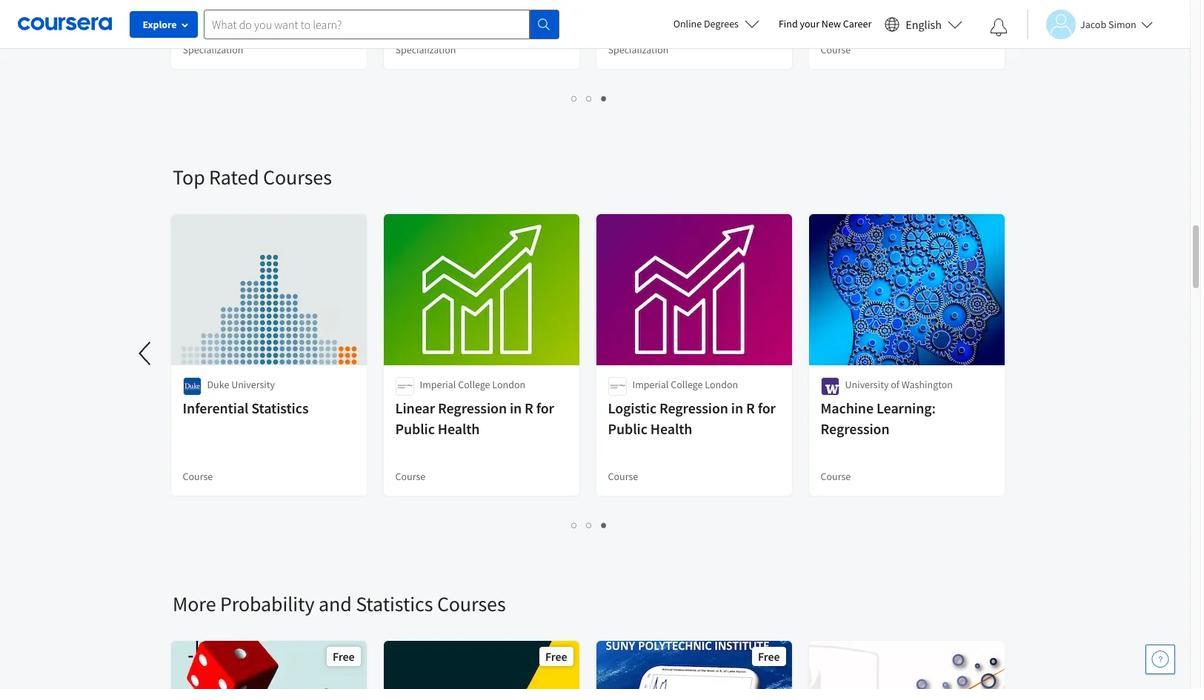 Task type: locate. For each thing, give the bounding box(es) containing it.
2 3 button from the top
[[597, 517, 612, 534]]

2 health from the left
[[651, 420, 693, 438]]

london up "linear regression in r for public health"
[[493, 378, 526, 391]]

2 for 2nd '3' "button" from the bottom of the page
[[587, 91, 593, 105]]

inferential statistics
[[183, 399, 309, 417]]

1 2 button from the top
[[582, 90, 597, 107]]

public for logistic regression in r for public health
[[609, 420, 648, 438]]

duke university image
[[183, 377, 202, 396]]

university left the of
[[846, 378, 889, 391]]

for inside the logistic regression in r for public health
[[758, 399, 776, 417]]

0 vertical spatial 2 button
[[582, 90, 597, 107]]

2 imperial college london from the left
[[633, 378, 739, 391]]

0 vertical spatial 1 button
[[567, 90, 582, 107]]

imperial college london up the logistic regression in r for public health
[[633, 378, 739, 391]]

college for linear
[[459, 378, 491, 391]]

imperial up linear
[[420, 378, 457, 391]]

imperial college london for linear
[[420, 378, 526, 391]]

1 free from the left
[[333, 649, 355, 664]]

college up the logistic regression in r for public health
[[671, 378, 703, 391]]

0 vertical spatial statistics
[[252, 399, 309, 417]]

courses
[[263, 164, 332, 191], [437, 591, 506, 617]]

college for logistic
[[671, 378, 703, 391]]

1 button for 2 "button" inside top rated courses carousel element
[[567, 517, 582, 534]]

2 imperial from the left
[[633, 378, 669, 391]]

2 2 from the top
[[587, 518, 593, 532]]

statistics down duke university
[[252, 399, 309, 417]]

public down logistic in the right of the page
[[609, 420, 648, 438]]

course link
[[808, 0, 1007, 70]]

1 horizontal spatial statistics
[[356, 591, 433, 617]]

list
[[173, 90, 1007, 107], [173, 517, 1007, 534]]

1 health from the left
[[438, 420, 480, 438]]

specialization
[[183, 43, 244, 56], [396, 43, 457, 56], [609, 43, 669, 56]]

public
[[396, 420, 435, 438], [609, 420, 648, 438]]

imperial college london for logistic
[[633, 378, 739, 391]]

1 london from the left
[[493, 378, 526, 391]]

1 specialization from the left
[[183, 43, 244, 56]]

0 vertical spatial 3 button
[[597, 90, 612, 107]]

2 horizontal spatial regression
[[821, 420, 890, 438]]

online degrees
[[674, 17, 739, 30]]

0 horizontal spatial r
[[525, 399, 534, 417]]

0 horizontal spatial statistics
[[252, 399, 309, 417]]

0 horizontal spatial free
[[333, 649, 355, 664]]

2 public from the left
[[609, 420, 648, 438]]

1 list from the top
[[173, 90, 1007, 107]]

0 horizontal spatial college
[[459, 378, 491, 391]]

regression down the machine
[[821, 420, 890, 438]]

1 button inside top rated courses carousel element
[[567, 517, 582, 534]]

public inside the logistic regression in r for public health
[[609, 420, 648, 438]]

regression models course by johns hopkins university, image
[[809, 641, 1006, 689]]

logistic regression in r for public health
[[609, 399, 776, 438]]

top rated courses
[[173, 164, 332, 191]]

course
[[821, 43, 852, 56], [183, 470, 213, 483], [396, 470, 426, 483], [609, 470, 639, 483], [821, 470, 852, 483]]

1 vertical spatial courses
[[437, 591, 506, 617]]

1 horizontal spatial in
[[732, 399, 744, 417]]

2 in from the left
[[732, 399, 744, 417]]

1 vertical spatial statistics
[[356, 591, 433, 617]]

0 horizontal spatial for
[[537, 399, 555, 417]]

duke
[[208, 378, 230, 391]]

find your new career
[[779, 17, 872, 30]]

0 horizontal spatial in
[[510, 399, 522, 417]]

1 imperial college london from the left
[[420, 378, 526, 391]]

london up the logistic regression in r for public health
[[706, 378, 739, 391]]

health
[[438, 420, 480, 438], [651, 420, 693, 438]]

regression right linear
[[438, 399, 507, 417]]

more
[[173, 591, 216, 617]]

jacob
[[1081, 17, 1107, 31]]

3 inside top rated courses carousel element
[[602, 518, 607, 532]]

in for linear regression in r for public health
[[510, 399, 522, 417]]

1 vertical spatial 1
[[572, 518, 578, 532]]

1 horizontal spatial imperial college london
[[633, 378, 739, 391]]

1 r from the left
[[525, 399, 534, 417]]

2 button inside top rated courses carousel element
[[582, 517, 597, 534]]

1 in from the left
[[510, 399, 522, 417]]

2 horizontal spatial free link
[[595, 640, 794, 689]]

public for linear regression in r for public health
[[396, 420, 435, 438]]

regression inside the logistic regression in r for public health
[[660, 399, 729, 417]]

1 specialization link from the left
[[170, 0, 368, 70]]

statistics inside top rated courses carousel element
[[252, 399, 309, 417]]

university of washington
[[846, 378, 954, 391]]

university
[[232, 378, 275, 391], [846, 378, 889, 391]]

2 specialization link from the left
[[382, 0, 581, 70]]

r inside "linear regression in r for public health"
[[525, 399, 534, 417]]

1 horizontal spatial regression
[[660, 399, 729, 417]]

0 vertical spatial 1
[[572, 91, 578, 105]]

regression inside the machine learning: regression
[[821, 420, 890, 438]]

1 horizontal spatial r
[[747, 399, 756, 417]]

2 1 button from the top
[[567, 517, 582, 534]]

3 button
[[597, 90, 612, 107], [597, 517, 612, 534]]

0 vertical spatial 3
[[602, 91, 607, 105]]

1 horizontal spatial specialization link
[[382, 0, 581, 70]]

public inside "linear regression in r for public health"
[[396, 420, 435, 438]]

1 vertical spatial 1 button
[[567, 517, 582, 534]]

What do you want to learn? text field
[[204, 9, 530, 39]]

1
[[572, 91, 578, 105], [572, 518, 578, 532]]

3 specialization from the left
[[609, 43, 669, 56]]

1 vertical spatial 2
[[587, 518, 593, 532]]

1 vertical spatial 2 button
[[582, 517, 597, 534]]

2 london from the left
[[706, 378, 739, 391]]

imperial up logistic in the right of the page
[[633, 378, 669, 391]]

0 vertical spatial 2
[[587, 91, 593, 105]]

london
[[493, 378, 526, 391], [706, 378, 739, 391]]

2 inside top rated courses carousel element
[[587, 518, 593, 532]]

2 r from the left
[[747, 399, 756, 417]]

explore button
[[130, 11, 198, 38]]

jacob simon
[[1081, 17, 1137, 31]]

2 horizontal spatial free
[[759, 649, 781, 664]]

career
[[843, 17, 872, 30]]

r
[[525, 399, 534, 417], [747, 399, 756, 417]]

0 horizontal spatial specialization
[[183, 43, 244, 56]]

in inside "linear regression in r for public health"
[[510, 399, 522, 417]]

for
[[537, 399, 555, 417], [758, 399, 776, 417]]

health inside the logistic regression in r for public health
[[651, 420, 693, 438]]

2 1 from the top
[[572, 518, 578, 532]]

2 button for 2nd '3' "button" from the bottom of the page
[[582, 90, 597, 107]]

3 specialization link from the left
[[595, 0, 794, 70]]

statistics
[[252, 399, 309, 417], [356, 591, 433, 617]]

1 2 from the top
[[587, 91, 593, 105]]

2 university from the left
[[846, 378, 889, 391]]

3
[[602, 91, 607, 105], [602, 518, 607, 532]]

course down new
[[821, 43, 852, 56]]

0 horizontal spatial imperial
[[420, 378, 457, 391]]

1 horizontal spatial public
[[609, 420, 648, 438]]

r for linear regression in r for public health
[[525, 399, 534, 417]]

0 horizontal spatial free link
[[170, 640, 368, 689]]

machine learning: regression
[[821, 399, 937, 438]]

university of washington image
[[821, 377, 840, 396]]

1 horizontal spatial college
[[671, 378, 703, 391]]

1 horizontal spatial free link
[[382, 640, 581, 689]]

regression inside "linear regression in r for public health"
[[438, 399, 507, 417]]

for inside "linear regression in r for public health"
[[537, 399, 555, 417]]

1 for from the left
[[537, 399, 555, 417]]

1 vertical spatial 3 button
[[597, 517, 612, 534]]

1 imperial from the left
[[420, 378, 457, 391]]

specialization link
[[170, 0, 368, 70], [382, 0, 581, 70], [595, 0, 794, 70]]

previous slide image
[[128, 336, 164, 371]]

1 1 button from the top
[[567, 90, 582, 107]]

2 3 from the top
[[602, 518, 607, 532]]

None search field
[[204, 9, 560, 39]]

2 college from the left
[[671, 378, 703, 391]]

0 horizontal spatial specialization link
[[170, 0, 368, 70]]

public down linear
[[396, 420, 435, 438]]

free link
[[170, 640, 368, 689], [382, 640, 581, 689], [595, 640, 794, 689]]

free
[[333, 649, 355, 664], [546, 649, 568, 664], [759, 649, 781, 664]]

2 list from the top
[[173, 517, 1007, 534]]

university up inferential statistics
[[232, 378, 275, 391]]

2 for from the left
[[758, 399, 776, 417]]

2 for second '3' "button" from the top
[[587, 518, 593, 532]]

0 vertical spatial courses
[[263, 164, 332, 191]]

2 horizontal spatial specialization
[[609, 43, 669, 56]]

2 horizontal spatial specialization link
[[595, 0, 794, 70]]

0 horizontal spatial university
[[232, 378, 275, 391]]

more probability and statistics courses carousel element
[[165, 546, 1202, 689]]

3 free from the left
[[759, 649, 781, 664]]

1 horizontal spatial specialization
[[396, 43, 457, 56]]

1 horizontal spatial health
[[651, 420, 693, 438]]

statistics right 'and'
[[356, 591, 433, 617]]

2 2 button from the top
[[582, 517, 597, 534]]

course for linear regression in r for public health
[[396, 470, 426, 483]]

imperial
[[420, 378, 457, 391], [633, 378, 669, 391]]

college up "linear regression in r for public health"
[[459, 378, 491, 391]]

1 horizontal spatial for
[[758, 399, 776, 417]]

regression right logistic in the right of the page
[[660, 399, 729, 417]]

college
[[459, 378, 491, 391], [671, 378, 703, 391]]

linear regression in r for public health
[[396, 399, 555, 438]]

1 3 from the top
[[602, 91, 607, 105]]

3 free link from the left
[[595, 640, 794, 689]]

0 horizontal spatial imperial college london
[[420, 378, 526, 391]]

1 vertical spatial 3
[[602, 518, 607, 532]]

1 horizontal spatial free
[[546, 649, 568, 664]]

find
[[779, 17, 798, 30]]

2
[[587, 91, 593, 105], [587, 518, 593, 532]]

machine
[[821, 399, 874, 417]]

course down logistic in the right of the page
[[609, 470, 639, 483]]

1 horizontal spatial london
[[706, 378, 739, 391]]

find your new career link
[[772, 15, 879, 33]]

0 vertical spatial list
[[173, 90, 1007, 107]]

r inside the logistic regression in r for public health
[[747, 399, 756, 417]]

course down the machine
[[821, 470, 852, 483]]

1 button
[[567, 90, 582, 107], [567, 517, 582, 534]]

imperial for logistic
[[633, 378, 669, 391]]

0 horizontal spatial london
[[493, 378, 526, 391]]

english
[[906, 17, 942, 32]]

1 public from the left
[[396, 420, 435, 438]]

regression
[[438, 399, 507, 417], [660, 399, 729, 417], [821, 420, 890, 438]]

course down linear
[[396, 470, 426, 483]]

1 vertical spatial list
[[173, 517, 1007, 534]]

degrees
[[704, 17, 739, 30]]

course down inferential
[[183, 470, 213, 483]]

chevron down image
[[57, 22, 67, 33]]

health inside "linear regression in r for public health"
[[438, 420, 480, 438]]

2 button
[[582, 90, 597, 107], [582, 517, 597, 534]]

probability
[[220, 591, 315, 617]]

1 college from the left
[[459, 378, 491, 391]]

0 horizontal spatial health
[[438, 420, 480, 438]]

imperial college london up "linear regression in r for public health"
[[420, 378, 526, 391]]

in
[[510, 399, 522, 417], [732, 399, 744, 417]]

1 horizontal spatial university
[[846, 378, 889, 391]]

imperial college london
[[420, 378, 526, 391], [633, 378, 739, 391]]

1 horizontal spatial courses
[[437, 591, 506, 617]]

0 horizontal spatial public
[[396, 420, 435, 438]]

0 horizontal spatial regression
[[438, 399, 507, 417]]

in inside the logistic regression in r for public health
[[732, 399, 744, 417]]

1 horizontal spatial imperial
[[633, 378, 669, 391]]



Task type: vqa. For each thing, say whether or not it's contained in the screenshot.
Data Science Degrees's data
no



Task type: describe. For each thing, give the bounding box(es) containing it.
learning:
[[877, 399, 937, 417]]

3 for 2nd '3' "button" from the bottom of the page
[[602, 91, 607, 105]]

of
[[892, 378, 900, 391]]

imperial college london image
[[609, 377, 627, 396]]

online degrees button
[[662, 7, 772, 40]]

top rated courses carousel element
[[0, 119, 1018, 546]]

in for logistic regression in r for public health
[[732, 399, 744, 417]]

online
[[674, 17, 702, 30]]

new
[[822, 17, 841, 30]]

help center image
[[1152, 651, 1170, 669]]

2 button for second '3' "button" from the top
[[582, 517, 597, 534]]

more probability and statistics courses
[[173, 591, 506, 617]]

for for linear regression in r for public health
[[537, 399, 555, 417]]

and
[[319, 591, 352, 617]]

1 1 from the top
[[572, 91, 578, 105]]

duke university
[[208, 378, 275, 391]]

logistic
[[609, 399, 657, 417]]

inferential
[[183, 399, 249, 417]]

regression for logistic
[[660, 399, 729, 417]]

0 horizontal spatial courses
[[263, 164, 332, 191]]

1 3 button from the top
[[597, 90, 612, 107]]

for for logistic regression in r for public health
[[758, 399, 776, 417]]

specialization for third specialization link from left
[[609, 43, 669, 56]]

london for linear regression in r for public health
[[493, 378, 526, 391]]

explore
[[143, 18, 177, 31]]

imperial for linear
[[420, 378, 457, 391]]

specialization for 3rd specialization link from the right
[[183, 43, 244, 56]]

english button
[[879, 0, 969, 48]]

list inside top rated courses carousel element
[[173, 517, 1007, 534]]

2 free from the left
[[546, 649, 568, 664]]

show notifications image
[[990, 19, 1008, 36]]

imperial college london image
[[396, 377, 414, 396]]

top
[[173, 164, 205, 191]]

london for logistic regression in r for public health
[[706, 378, 739, 391]]

course for logistic regression in r for public health
[[609, 470, 639, 483]]

simon
[[1109, 17, 1137, 31]]

health for linear
[[438, 420, 480, 438]]

1 button for 2nd '3' "button" from the bottom of the page's 2 "button"
[[567, 90, 582, 107]]

1 free link from the left
[[170, 640, 368, 689]]

course for inferential statistics
[[183, 470, 213, 483]]

3 for second '3' "button" from the top
[[602, 518, 607, 532]]

washington
[[902, 378, 954, 391]]

regression for linear
[[438, 399, 507, 417]]

linear
[[396, 399, 436, 417]]

health for logistic
[[651, 420, 693, 438]]

course for machine learning: regression
[[821, 470, 852, 483]]

2 free link from the left
[[382, 640, 581, 689]]

2 specialization from the left
[[396, 43, 457, 56]]

jacob simon button
[[1027, 9, 1153, 39]]

r for logistic regression in r for public health
[[747, 399, 756, 417]]

your
[[800, 17, 820, 30]]

1 university from the left
[[232, 378, 275, 391]]

rated
[[209, 164, 259, 191]]

1 inside top rated courses carousel element
[[572, 518, 578, 532]]

coursera image
[[18, 12, 112, 36]]



